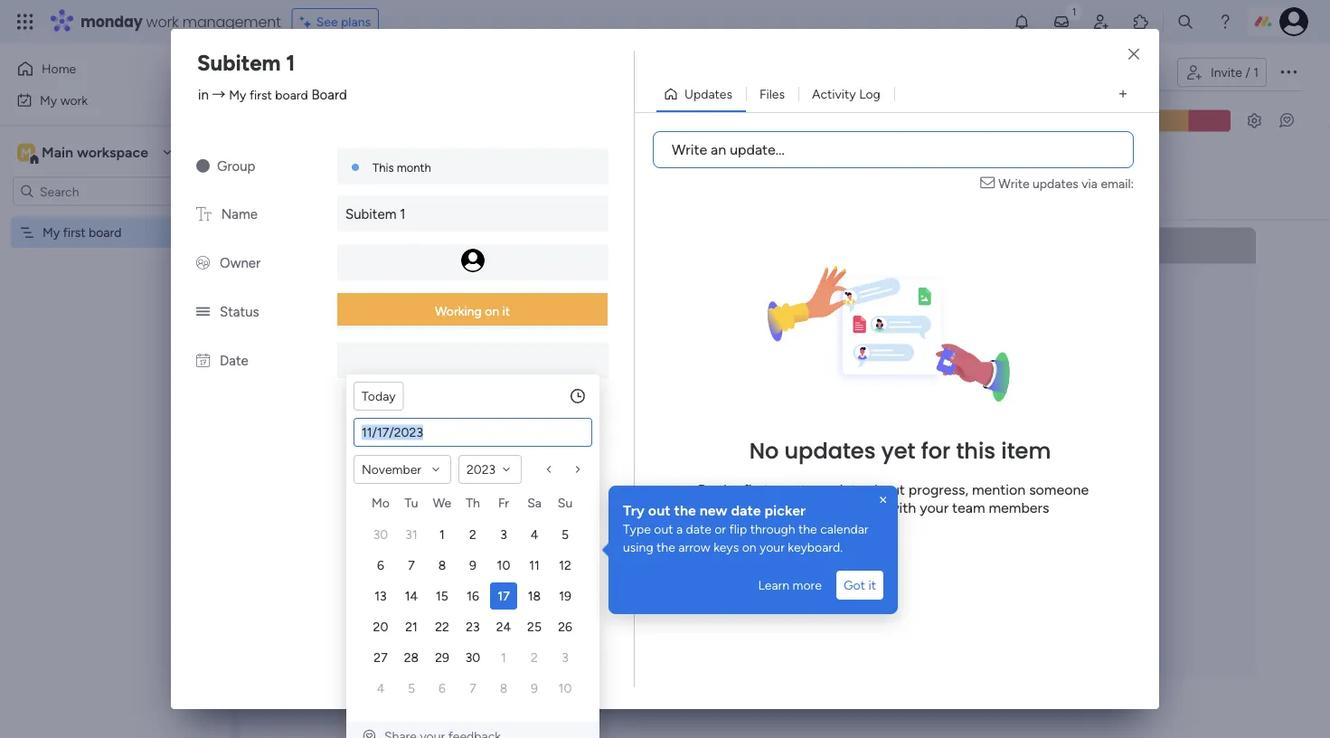 Task type: locate. For each thing, give the bounding box(es) containing it.
9 button
[[460, 552, 487, 579], [521, 675, 548, 702]]

nov for nov 17
[[411, 325, 433, 340]]

subitem down this
[[346, 206, 397, 223]]

1 horizontal spatial /
[[1246, 65, 1251, 80]]

v2 calendar view small outline image up v2 subtasks column small outline image
[[540, 324, 552, 339]]

10 up 17 button
[[497, 558, 511, 573]]

/
[[1246, 65, 1251, 80], [620, 237, 626, 254]]

your down progress, at the bottom right of page
[[920, 499, 949, 516]]

john smith image
[[1280, 7, 1309, 36]]

0 vertical spatial your
[[920, 499, 949, 516]]

1 vertical spatial on
[[485, 304, 499, 319]]

0 horizontal spatial 10
[[497, 558, 511, 573]]

9 down 25 button at the bottom left of the page
[[531, 681, 538, 696]]

saturday element
[[519, 492, 550, 519]]

6 up 13 'button' in the bottom of the page
[[377, 558, 384, 573]]

0 vertical spatial 9
[[470, 558, 477, 573]]

1 vertical spatial 10
[[559, 681, 572, 696]]

2 horizontal spatial due
[[808, 324, 829, 339]]

1 vertical spatial 1 button
[[490, 644, 517, 671]]

30 button down monday 'element'
[[367, 521, 394, 548]]

working inside the no updates yet for this item dialog
[[435, 304, 482, 319]]

19 button
[[552, 583, 579, 610]]

add view image
[[1120, 88, 1127, 101]]

1 vertical spatial to
[[832, 499, 846, 516]]

working up project 1 on the top
[[529, 237, 583, 254]]

subitems down project 3
[[808, 362, 858, 377]]

2 vertical spatial 3
[[562, 650, 569, 665]]

first inside the be the first one to update about progress, mention someone or upload files to share with your team members
[[744, 481, 769, 498]]

due down project 2
[[308, 324, 330, 339]]

or
[[738, 499, 751, 516], [715, 522, 727, 537]]

due date for first v2 calendar view small outline icon from the right
[[808, 324, 856, 339]]

30 down monday 'element'
[[373, 527, 388, 542]]

got
[[844, 578, 866, 593]]

my first board down plans
[[280, 59, 424, 89]]

date up flip
[[731, 502, 761, 519]]

2 vertical spatial it
[[869, 578, 877, 593]]

my down the home
[[40, 92, 57, 108]]

6 button down 29 button
[[429, 675, 456, 702]]

m
[[21, 145, 32, 160]]

2 horizontal spatial 3
[[834, 285, 841, 299]]

first down see plans 'button'
[[316, 59, 354, 89]]

due
[[308, 324, 330, 339], [558, 324, 579, 339], [808, 324, 829, 339]]

0 horizontal spatial nov
[[411, 325, 433, 340]]

Search in workspace field
[[38, 181, 151, 202]]

updates
[[685, 86, 733, 102]]

working for working on it
[[435, 304, 482, 319]]

2 due date from the left
[[558, 324, 606, 339]]

it
[[607, 237, 616, 254], [503, 304, 510, 319], [869, 578, 877, 593]]

4 down 27
[[377, 681, 385, 696]]

1 horizontal spatial it
[[607, 237, 616, 254]]

30
[[373, 527, 388, 542], [466, 650, 481, 665]]

8
[[438, 558, 446, 573], [500, 681, 508, 696]]

7 button up 14 button
[[398, 552, 425, 579]]

6 down 29 button
[[439, 681, 446, 696]]

0 horizontal spatial 9
[[470, 558, 477, 573]]

2 v2 calendar view small outline image from the left
[[790, 324, 802, 339]]

v2 subitems open image
[[920, 363, 931, 378]]

10
[[497, 558, 511, 573], [559, 681, 572, 696]]

8 down 24 button
[[500, 681, 508, 696]]

to down update
[[832, 499, 846, 516]]

due for first v2 calendar view small outline icon from the right
[[808, 324, 829, 339]]

monday
[[81, 11, 143, 32]]

add time image
[[569, 387, 587, 405]]

0 vertical spatial write
[[672, 141, 708, 158]]

date up arrow
[[686, 522, 712, 537]]

0 horizontal spatial /
[[620, 237, 626, 254]]

30 button down 23 button
[[460, 644, 487, 671]]

21
[[405, 619, 418, 635]]

the right using on the left bottom of the page
[[657, 540, 676, 555]]

15
[[436, 588, 449, 604]]

date
[[332, 324, 356, 339], [582, 324, 606, 339], [832, 324, 856, 339], [731, 502, 761, 519], [686, 522, 712, 537]]

it inside dialog
[[503, 304, 510, 319]]

board left board
[[275, 87, 308, 102]]

mention
[[972, 481, 1026, 498]]

4 for "4" button to the bottom
[[377, 681, 385, 696]]

7 button
[[398, 552, 425, 579], [460, 675, 487, 702]]

30 right 29 button
[[466, 650, 481, 665]]

write for write an update...
[[672, 141, 708, 158]]

owner
[[220, 255, 261, 271]]

your down through
[[760, 540, 785, 555]]

1 horizontal spatial 5 button
[[552, 521, 579, 548]]

0 horizontal spatial 4
[[377, 681, 385, 696]]

board down plans
[[359, 59, 424, 89]]

10 button down 26 button
[[552, 675, 579, 702]]

22
[[435, 619, 449, 635]]

my down search in workspace "field" on the left top of page
[[43, 225, 60, 240]]

6 button up 13 'button' in the bottom of the page
[[367, 552, 394, 579]]

1 vertical spatial write
[[999, 176, 1030, 191]]

0 horizontal spatial board
[[89, 225, 122, 240]]

1 vertical spatial 7 button
[[460, 675, 487, 702]]

for
[[922, 436, 951, 466]]

subitem up →
[[197, 49, 281, 76]]

7 down 23
[[470, 681, 477, 696]]

board down search in workspace "field" on the left top of page
[[89, 225, 122, 240]]

0 vertical spatial 30 button
[[367, 521, 394, 548]]

21 button
[[398, 613, 425, 640]]

11
[[529, 558, 540, 573]]

18
[[935, 325, 947, 340], [528, 588, 541, 604]]

7 button down 23
[[460, 675, 487, 702]]

16
[[467, 588, 479, 604]]

9
[[470, 558, 477, 573], [531, 681, 538, 696]]

1 horizontal spatial 8
[[500, 681, 508, 696]]

write inside "button"
[[672, 141, 708, 158]]

1 horizontal spatial 6
[[439, 681, 446, 696]]

1 horizontal spatial 2 button
[[521, 644, 548, 671]]

7 down 31
[[408, 558, 415, 573]]

1 vertical spatial updates
[[785, 436, 876, 466]]

1 horizontal spatial 4
[[531, 527, 539, 542]]

files
[[802, 499, 829, 516]]

due for 2nd v2 calendar view small outline icon from the right
[[558, 324, 579, 339]]

2 horizontal spatial board
[[359, 59, 424, 89]]

email:
[[1101, 176, 1134, 191]]

4 button down the saturday element
[[521, 521, 548, 548]]

0 vertical spatial 3
[[834, 285, 841, 299]]

1 vertical spatial 8
[[500, 681, 508, 696]]

1 vertical spatial 6
[[439, 681, 446, 696]]

1 horizontal spatial my first board
[[280, 59, 424, 89]]

8 button up 15 button
[[429, 552, 456, 579]]

update
[[818, 481, 864, 498]]

envelope o image
[[981, 174, 999, 193]]

0 vertical spatial 7 button
[[398, 552, 425, 579]]

first inside list box
[[63, 225, 86, 240]]

1 vertical spatial working
[[435, 304, 482, 319]]

using
[[623, 540, 654, 555]]

it inside row group
[[607, 237, 616, 254]]

2 horizontal spatial subitems
[[808, 362, 858, 377]]

subitem down add time 'image' at the left
[[565, 412, 610, 426]]

0 horizontal spatial 5
[[408, 681, 415, 696]]

1 horizontal spatial write
[[999, 176, 1030, 191]]

1 horizontal spatial 7
[[470, 681, 477, 696]]

in
[[198, 86, 209, 103]]

or inside "try out the new date picker type out a date or flip through the calendar using the arrow keys on your keyboard."
[[715, 522, 727, 537]]

friday element
[[489, 492, 519, 519]]

3 project from the left
[[793, 285, 831, 299]]

select product image
[[16, 13, 34, 31]]

row group containing working on it
[[269, 228, 1267, 738]]

3 button down 26 button
[[552, 644, 579, 671]]

updates up update
[[785, 436, 876, 466]]

my first board link
[[229, 87, 308, 102]]

working up nov 17
[[435, 304, 482, 319]]

grid
[[365, 492, 581, 704]]

1 vertical spatial or
[[715, 522, 727, 537]]

activity log button
[[799, 80, 894, 109]]

1 vertical spatial subitem 1
[[346, 206, 406, 223]]

subitem 1 down add time 'image' at the left
[[565, 412, 617, 426]]

1 horizontal spatial nov
[[910, 325, 932, 340]]

board
[[359, 59, 424, 89], [275, 87, 308, 102], [89, 225, 122, 240]]

26
[[558, 619, 573, 635]]

1 horizontal spatial updates
[[1033, 176, 1079, 191]]

1 horizontal spatial 1 button
[[490, 644, 517, 671]]

12 button
[[552, 552, 579, 579]]

due date for 2nd v2 calendar view small outline icon from the right
[[558, 324, 606, 339]]

27
[[374, 650, 388, 665]]

my right →
[[229, 87, 246, 102]]

0 vertical spatial working
[[529, 237, 583, 254]]

date
[[220, 353, 249, 369]]

23
[[466, 619, 480, 635]]

2 horizontal spatial project
[[793, 285, 831, 299]]

to
[[801, 481, 815, 498], [832, 499, 846, 516]]

item
[[1002, 436, 1051, 466]]

0 horizontal spatial or
[[715, 522, 727, 537]]

6 for leftmost 6 button
[[377, 558, 384, 573]]

to up files
[[801, 481, 815, 498]]

13 button
[[367, 583, 394, 610]]

1 vertical spatial it
[[503, 304, 510, 319]]

1 vertical spatial 17
[[498, 588, 510, 604]]

write left an
[[672, 141, 708, 158]]

my first board down search in workspace "field" on the left top of page
[[43, 225, 122, 240]]

row group for my work button
[[269, 228, 1267, 738]]

it inside button
[[869, 578, 877, 593]]

add view image
[[629, 66, 636, 79]]

1 subitems from the left
[[308, 362, 358, 377]]

close image
[[1129, 48, 1140, 61], [877, 493, 891, 508]]

1 horizontal spatial project
[[544, 285, 582, 299]]

0 vertical spatial 5
[[562, 527, 569, 542]]

9 up 16 button
[[470, 558, 477, 573]]

0 vertical spatial 18
[[935, 325, 947, 340]]

work inside button
[[60, 92, 88, 108]]

2 button down 25 button at the bottom left of the page
[[521, 644, 548, 671]]

0 vertical spatial 8
[[438, 558, 446, 573]]

4 down the saturday element
[[531, 527, 539, 542]]

first up try out the new date picker heading
[[744, 481, 769, 498]]

2 due from the left
[[558, 324, 579, 339]]

2 button
[[460, 521, 487, 548], [521, 644, 548, 671]]

17 up 24
[[498, 588, 510, 604]]

option
[[0, 216, 231, 220]]

sunday element
[[550, 492, 581, 519]]

1 image
[[1067, 1, 1083, 21]]

work down the home
[[60, 92, 88, 108]]

26 button
[[552, 613, 579, 640]]

5 button down sunday element
[[552, 521, 579, 548]]

1 horizontal spatial 30 button
[[460, 644, 487, 671]]

updates
[[1033, 176, 1079, 191], [785, 436, 876, 466]]

3 button
[[490, 521, 517, 548], [552, 644, 579, 671]]

2
[[335, 285, 341, 299], [470, 527, 477, 542], [531, 650, 538, 665]]

8 up 15
[[438, 558, 446, 573]]

due down project 1 on the top
[[558, 324, 579, 339]]

project
[[294, 285, 332, 299], [544, 285, 582, 299], [793, 285, 831, 299]]

24 button
[[490, 613, 517, 640]]

0 vertical spatial 4
[[531, 527, 539, 542]]

due date down project 1 on the top
[[558, 324, 606, 339]]

grid containing mo
[[365, 492, 581, 704]]

the right be
[[719, 481, 740, 498]]

0 vertical spatial work
[[146, 11, 179, 32]]

Date field
[[355, 419, 592, 446]]

work right monday
[[146, 11, 179, 32]]

8 for bottom 8 button
[[500, 681, 508, 696]]

0 vertical spatial /
[[1246, 65, 1251, 80]]

out left the a
[[654, 522, 674, 537]]

20
[[373, 619, 388, 635]]

3
[[834, 285, 841, 299], [500, 527, 507, 542], [562, 650, 569, 665]]

1 horizontal spatial work
[[146, 11, 179, 32]]

2 project from the left
[[544, 285, 582, 299]]

no updates yet for this item
[[750, 436, 1051, 466]]

due date down project 2
[[308, 324, 356, 339]]

due date
[[308, 324, 356, 339], [558, 324, 606, 339], [808, 324, 856, 339]]

v2 calendar view small outline image down project 3
[[790, 324, 802, 339]]

5 down sunday element
[[562, 527, 569, 542]]

2 nov from the left
[[910, 325, 932, 340]]

subitem inside list box
[[565, 412, 610, 426]]

first right →
[[250, 87, 272, 102]]

8 button
[[429, 552, 456, 579], [490, 675, 517, 702]]

1 due date from the left
[[308, 324, 356, 339]]

my work button
[[11, 85, 194, 114]]

on for working on it
[[485, 304, 499, 319]]

4 button
[[521, 521, 548, 548], [367, 675, 394, 702]]

close image right update
[[877, 493, 891, 508]]

th
[[466, 495, 480, 511]]

updates left 'via'
[[1033, 176, 1079, 191]]

sort
[[688, 113, 713, 128]]

your
[[920, 499, 949, 516], [760, 540, 785, 555]]

my left board
[[280, 59, 310, 89]]

this month
[[373, 160, 431, 175]]

1 project from the left
[[294, 285, 332, 299]]

next image
[[571, 462, 585, 477]]

9 button up 16 button
[[460, 552, 487, 579]]

1 vertical spatial 5 button
[[398, 675, 425, 702]]

someone
[[1030, 481, 1089, 498]]

2023 button
[[459, 455, 522, 484]]

due inside list box
[[558, 324, 579, 339]]

3 subitems from the left
[[808, 362, 858, 377]]

1 button down wednesday 'element'
[[429, 521, 456, 548]]

0 horizontal spatial subitems
[[308, 362, 358, 377]]

date left v2 done deadline 'icon'
[[332, 324, 356, 339]]

board
[[312, 86, 347, 103]]

0 vertical spatial 7
[[408, 558, 415, 573]]

4 for "4" button to the top
[[531, 527, 539, 542]]

tuesday element
[[396, 492, 427, 519]]

3 due date from the left
[[808, 324, 856, 339]]

subitems up add time 'image' at the left
[[558, 362, 608, 377]]

0 vertical spatial 6 button
[[367, 552, 394, 579]]

previous image
[[542, 462, 556, 477]]

subitem 1 down this
[[346, 206, 406, 223]]

date down project 1 on the top
[[582, 324, 606, 339]]

1 horizontal spatial 3
[[562, 650, 569, 665]]

17 down working on it
[[436, 325, 447, 340]]

1 vertical spatial 6 button
[[429, 675, 456, 702]]

working on it / 1
[[529, 237, 635, 254]]

0 vertical spatial close image
[[1129, 48, 1140, 61]]

write left 'via'
[[999, 176, 1030, 191]]

2 button down the thursday element
[[460, 521, 487, 548]]

v2 calendar view small outline image
[[540, 324, 552, 339], [790, 324, 802, 339]]

1 due from the left
[[308, 324, 330, 339]]

search everything image
[[1177, 13, 1195, 31]]

my work
[[40, 92, 88, 108]]

project inside list box
[[544, 285, 582, 299]]

board inside 'in → my first board board'
[[275, 87, 308, 102]]

subitems up "today" button
[[308, 362, 358, 377]]

1 vertical spatial work
[[60, 92, 88, 108]]

0 horizontal spatial due
[[308, 324, 330, 339]]

1 horizontal spatial 10 button
[[552, 675, 579, 702]]

1 vertical spatial your
[[760, 540, 785, 555]]

1 horizontal spatial subitem
[[346, 206, 397, 223]]

5 button
[[552, 521, 579, 548], [398, 675, 425, 702]]

0 vertical spatial subitem
[[197, 49, 281, 76]]

0 horizontal spatial work
[[60, 92, 88, 108]]

1 horizontal spatial board
[[275, 87, 308, 102]]

18 inside button
[[528, 588, 541, 604]]

19
[[559, 588, 572, 604]]

25 button
[[521, 613, 548, 640]]

subitem 1 up my first board link
[[197, 49, 295, 76]]

1 horizontal spatial 8 button
[[490, 675, 517, 702]]

0 horizontal spatial write
[[672, 141, 708, 158]]

0 vertical spatial on
[[587, 237, 604, 254]]

row group
[[269, 228, 1267, 738], [365, 519, 581, 704]]

arrow
[[679, 540, 711, 555]]

0 horizontal spatial 2
[[335, 285, 341, 299]]

your inside "try out the new date picker type out a date or flip through the calendar using the arrow keys on your keyboard."
[[760, 540, 785, 555]]

or up flip
[[738, 499, 751, 516]]

0 vertical spatial 2 button
[[460, 521, 487, 548]]

wednesday element
[[427, 492, 458, 519]]

0 vertical spatial 1 button
[[429, 521, 456, 548]]

list box
[[533, 267, 746, 446]]

see
[[316, 14, 338, 29]]

0 horizontal spatial due date
[[308, 324, 356, 339]]

1 inside invite / 1 button
[[1254, 65, 1259, 80]]

due date down project 3
[[808, 324, 856, 339]]

5
[[562, 527, 569, 542], [408, 681, 415, 696]]

or inside the be the first one to update about progress, mention someone or upload files to share with your team members
[[738, 499, 751, 516]]

0 horizontal spatial 30 button
[[367, 521, 394, 548]]

1 horizontal spatial due
[[558, 324, 579, 339]]

nov up v2 subitems open image
[[910, 325, 932, 340]]

3 due from the left
[[808, 324, 829, 339]]

first down search in workspace "field" on the left top of page
[[63, 225, 86, 240]]

5 button down 28 button
[[398, 675, 425, 702]]

write for write updates via email:
[[999, 176, 1030, 191]]

1 nov from the left
[[411, 325, 433, 340]]

5 down 28 button
[[408, 681, 415, 696]]

1
[[286, 49, 295, 76], [1254, 65, 1259, 80], [400, 206, 406, 223], [629, 237, 635, 254], [585, 285, 589, 299], [613, 412, 617, 426], [440, 527, 445, 542], [501, 650, 507, 665]]

on inside the no updates yet for this item dialog
[[485, 304, 499, 319]]

work for monday
[[146, 11, 179, 32]]

flip
[[730, 522, 748, 537]]

help image
[[1217, 13, 1235, 31]]

3 button down friday element
[[490, 521, 517, 548]]

the up the a
[[674, 502, 696, 519]]

1 vertical spatial 5
[[408, 681, 415, 696]]

close image down apps icon
[[1129, 48, 1140, 61]]

no updates yet for this item dialog
[[0, 0, 1331, 738]]

out right "try"
[[648, 502, 671, 519]]

2 vertical spatial subitem
[[565, 412, 610, 426]]

10 button up 17 button
[[490, 552, 517, 579]]

this
[[957, 436, 996, 466]]

try out the new date picker heading
[[623, 500, 884, 520]]

row group containing 30
[[365, 519, 581, 704]]

1 button down 24
[[490, 644, 517, 671]]

9 button down 25 button at the bottom left of the page
[[521, 675, 548, 702]]

0 horizontal spatial 3 button
[[490, 521, 517, 548]]

dapulse date column image
[[196, 353, 210, 369]]

my first board inside field
[[280, 59, 424, 89]]

1 vertical spatial 30
[[466, 650, 481, 665]]

4 button down 27
[[367, 675, 394, 702]]

1 vertical spatial 3 button
[[552, 644, 579, 671]]

2 horizontal spatial it
[[869, 578, 877, 593]]

the inside the be the first one to update about progress, mention someone or upload files to share with your team members
[[719, 481, 740, 498]]

updates for no
[[785, 436, 876, 466]]

v2 subitems open image
[[420, 363, 432, 378]]

0 horizontal spatial 2 button
[[460, 521, 487, 548]]

0 vertical spatial to
[[801, 481, 815, 498]]

through
[[751, 522, 796, 537]]

6 button
[[367, 552, 394, 579], [429, 675, 456, 702]]

your inside the be the first one to update about progress, mention someone or upload files to share with your team members
[[920, 499, 949, 516]]

8 button down 24 button
[[490, 675, 517, 702]]

nov up v2 subitems open icon
[[411, 325, 433, 340]]

due down project 3
[[808, 324, 829, 339]]

17
[[436, 325, 447, 340], [498, 588, 510, 604]]

project 1
[[544, 285, 589, 299]]

my first board list box
[[0, 213, 231, 492]]

0 horizontal spatial close image
[[877, 493, 891, 508]]

1 button
[[429, 521, 456, 548], [490, 644, 517, 671]]

or left flip
[[715, 522, 727, 537]]

0 horizontal spatial 7 button
[[398, 552, 425, 579]]

0 horizontal spatial v2 calendar view small outline image
[[540, 324, 552, 339]]

27 button
[[367, 644, 394, 671]]

10 down 26 button
[[559, 681, 572, 696]]



Task type: vqa. For each thing, say whether or not it's contained in the screenshot.


Task type: describe. For each thing, give the bounding box(es) containing it.
2023
[[467, 462, 496, 477]]

workspace
[[77, 144, 148, 161]]

be the first one to update about progress, mention someone or upload files to share with your team members
[[698, 481, 1089, 516]]

1 vertical spatial subitem
[[346, 206, 397, 223]]

1 v2 calendar view small outline image from the left
[[540, 324, 552, 339]]

notifications image
[[1013, 13, 1031, 31]]

31 button
[[398, 521, 425, 548]]

thursday element
[[458, 492, 489, 519]]

work for my
[[60, 92, 88, 108]]

1 vertical spatial 10 button
[[552, 675, 579, 702]]

board inside field
[[359, 59, 424, 89]]

log
[[860, 86, 881, 102]]

0 horizontal spatial subitem
[[197, 49, 281, 76]]

22 button
[[429, 613, 456, 640]]

activity log
[[812, 86, 881, 102]]

1 horizontal spatial 3 button
[[552, 644, 579, 671]]

0 horizontal spatial 8 button
[[429, 552, 456, 579]]

→
[[212, 86, 226, 103]]

an
[[711, 141, 727, 158]]

0 horizontal spatial 7
[[408, 558, 415, 573]]

row group for 2023 button on the bottom of the page
[[365, 519, 581, 704]]

see plans button
[[292, 8, 379, 35]]

1 horizontal spatial 9
[[531, 681, 538, 696]]

0 horizontal spatial 1 button
[[429, 521, 456, 548]]

mo
[[372, 495, 390, 511]]

1 vertical spatial 8 button
[[490, 675, 517, 702]]

28
[[404, 650, 419, 665]]

keys
[[714, 540, 739, 555]]

nov 17
[[411, 325, 447, 340]]

1 vertical spatial out
[[654, 522, 674, 537]]

about
[[868, 481, 905, 498]]

workspace image
[[17, 142, 35, 162]]

my inside field
[[280, 59, 310, 89]]

members
[[989, 499, 1050, 516]]

1 horizontal spatial 2
[[470, 527, 477, 542]]

0 horizontal spatial 9 button
[[460, 552, 487, 579]]

project for project 2
[[294, 285, 332, 299]]

0 vertical spatial out
[[648, 502, 671, 519]]

date inside list box
[[582, 324, 606, 339]]

2 subitems from the left
[[558, 362, 608, 377]]

november
[[362, 462, 422, 477]]

subitems for project 2
[[308, 362, 358, 377]]

v2 sun image
[[196, 158, 210, 175]]

1 horizontal spatial 6 button
[[429, 675, 456, 702]]

files button
[[746, 80, 799, 109]]

name
[[221, 206, 258, 223]]

working on it
[[435, 304, 510, 319]]

list box containing project 1
[[533, 267, 746, 446]]

30 for the right the 30 button
[[466, 650, 481, 665]]

0 vertical spatial 10
[[497, 558, 511, 573]]

dapulse text column image
[[196, 206, 211, 223]]

on for working on it / 1
[[587, 237, 604, 254]]

project for project 1
[[544, 285, 582, 299]]

1 horizontal spatial subitem 1
[[346, 206, 406, 223]]

apps image
[[1133, 13, 1151, 31]]

first inside 'in → my first board board'
[[250, 87, 272, 102]]

first inside field
[[316, 59, 354, 89]]

14 button
[[398, 583, 425, 610]]

via
[[1082, 176, 1098, 191]]

it for working on it / 1
[[607, 237, 616, 254]]

/ inside button
[[1246, 65, 1251, 80]]

project for project 3
[[793, 285, 831, 299]]

workspace selection element
[[17, 142, 151, 165]]

29
[[435, 650, 449, 665]]

18 button
[[521, 583, 548, 610]]

28 button
[[398, 644, 425, 671]]

subitem 1 inside list box
[[565, 412, 617, 426]]

type
[[623, 522, 651, 537]]

today
[[362, 389, 396, 404]]

home
[[42, 61, 76, 76]]

my inside button
[[40, 92, 57, 108]]

0 vertical spatial 4 button
[[521, 521, 548, 548]]

try
[[623, 502, 645, 519]]

or for upload
[[738, 499, 751, 516]]

yet
[[882, 436, 916, 466]]

tu
[[405, 495, 418, 511]]

6 for the right 6 button
[[439, 681, 446, 696]]

my inside list box
[[43, 225, 60, 240]]

v2 status image
[[196, 304, 210, 320]]

13
[[375, 588, 387, 604]]

subitems for project 3
[[808, 362, 858, 377]]

learn
[[759, 578, 790, 593]]

upload
[[755, 499, 799, 516]]

1 vertical spatial /
[[620, 237, 626, 254]]

progress,
[[909, 481, 969, 498]]

my inside 'in → my first board board'
[[229, 87, 246, 102]]

activity
[[812, 86, 856, 102]]

16 button
[[460, 583, 487, 610]]

updates button
[[657, 80, 746, 109]]

write an update... button
[[653, 131, 1134, 168]]

v2 subtasks column small outline image
[[540, 362, 552, 377]]

my first board inside list box
[[43, 225, 122, 240]]

project 2
[[294, 285, 341, 299]]

1 vertical spatial 3
[[500, 527, 507, 542]]

0 vertical spatial 17
[[436, 325, 447, 340]]

0 vertical spatial subitem 1
[[197, 49, 295, 76]]

su
[[558, 495, 573, 511]]

one
[[773, 481, 797, 498]]

v2 multiple person column image
[[196, 255, 210, 271]]

a
[[677, 522, 683, 537]]

invite / 1 button
[[1178, 58, 1267, 87]]

15 button
[[429, 583, 456, 610]]

invite members image
[[1093, 13, 1111, 31]]

got it
[[844, 578, 877, 593]]

2 horizontal spatial 2
[[531, 650, 538, 665]]

nov 18
[[910, 325, 947, 340]]

fr
[[498, 495, 509, 511]]

1 horizontal spatial 10
[[559, 681, 572, 696]]

write updates via email:
[[999, 176, 1134, 191]]

29 button
[[429, 644, 456, 671]]

new
[[700, 502, 728, 519]]

the up keyboard.
[[799, 522, 818, 537]]

sa
[[528, 495, 542, 511]]

filter by anything image
[[632, 110, 654, 131]]

date down project 3
[[832, 324, 856, 339]]

try out the new date picker type out a date or flip through the calendar using the arrow keys on your keyboard.
[[623, 502, 872, 555]]

updates for write
[[1033, 176, 1079, 191]]

board inside list box
[[89, 225, 122, 240]]

today button
[[354, 382, 404, 411]]

12
[[559, 558, 572, 573]]

learn more button
[[751, 571, 830, 600]]

31
[[406, 527, 418, 542]]

we
[[433, 495, 452, 511]]

status
[[220, 304, 259, 320]]

november button
[[354, 455, 451, 484]]

0 horizontal spatial 10 button
[[490, 552, 517, 579]]

0 horizontal spatial 6 button
[[367, 552, 394, 579]]

in → my first board board
[[198, 86, 347, 103]]

1 vertical spatial close image
[[877, 493, 891, 508]]

home button
[[11, 54, 194, 83]]

write an update...
[[672, 141, 785, 158]]

keyboard.
[[788, 540, 843, 555]]

30 for the topmost the 30 button
[[373, 527, 388, 542]]

0 horizontal spatial 5 button
[[398, 675, 425, 702]]

1 vertical spatial 4 button
[[367, 675, 394, 702]]

plans
[[341, 14, 371, 29]]

got it button
[[837, 571, 884, 600]]

inbox image
[[1053, 13, 1071, 31]]

nov for nov 18
[[910, 325, 932, 340]]

on inside "try out the new date picker type out a date or flip through the calendar using the arrow keys on your keyboard."
[[742, 540, 757, 555]]

share
[[850, 499, 885, 516]]

main workspace
[[42, 144, 148, 161]]

1 horizontal spatial 5
[[562, 527, 569, 542]]

1 horizontal spatial close image
[[1129, 48, 1140, 61]]

v2 done deadline image
[[369, 324, 384, 341]]

be
[[698, 481, 715, 498]]

23 button
[[460, 613, 487, 640]]

My first board field
[[275, 59, 428, 90]]

17 inside 17 button
[[498, 588, 510, 604]]

working for working on it / 1
[[529, 237, 583, 254]]

files
[[760, 86, 785, 102]]

it for working on it
[[503, 304, 510, 319]]

or for flip
[[715, 522, 727, 537]]

more
[[793, 578, 822, 593]]

1 horizontal spatial 9 button
[[521, 675, 548, 702]]

1 horizontal spatial to
[[832, 499, 846, 516]]

8 for the left 8 button
[[438, 558, 446, 573]]

calendar
[[821, 522, 869, 537]]

invite / 1
[[1211, 65, 1259, 80]]

update...
[[730, 141, 785, 158]]

management
[[182, 11, 281, 32]]

learn more
[[759, 578, 822, 593]]

monday element
[[365, 492, 396, 519]]



